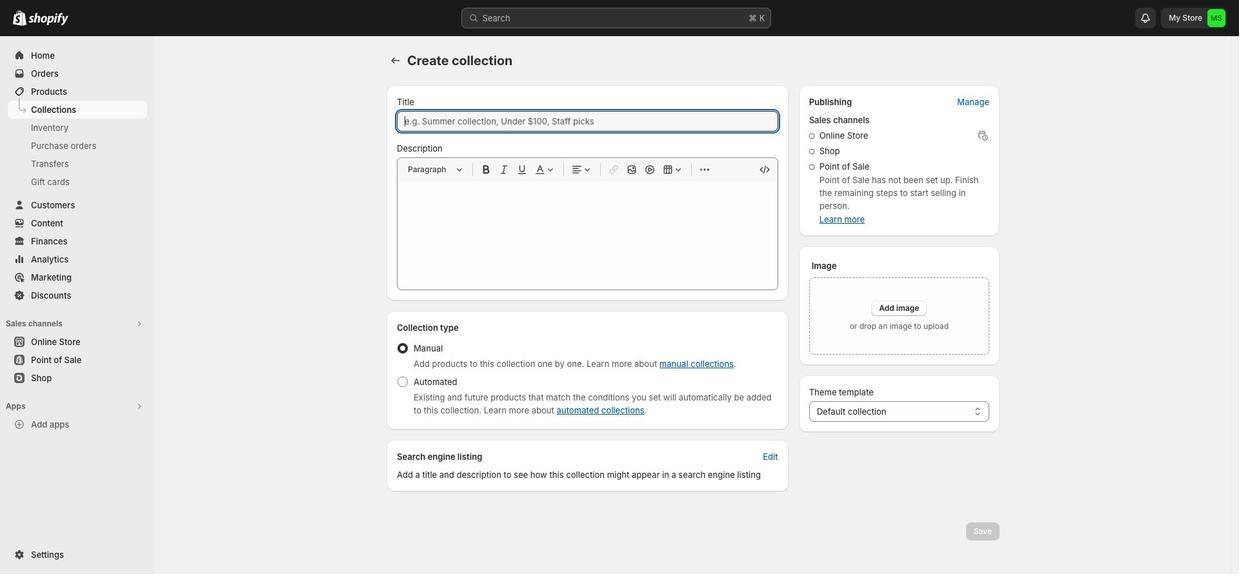 Task type: locate. For each thing, give the bounding box(es) containing it.
shopify image
[[13, 10, 26, 26], [28, 13, 68, 26]]

0 horizontal spatial shopify image
[[13, 10, 26, 26]]

e.g. Summer collection, Under $100, Staff picks text field
[[397, 111, 779, 132]]



Task type: describe. For each thing, give the bounding box(es) containing it.
1 horizontal spatial shopify image
[[28, 13, 68, 26]]

my store image
[[1208, 9, 1226, 27]]



Task type: vqa. For each thing, say whether or not it's contained in the screenshot.
the Search countries Text Box
no



